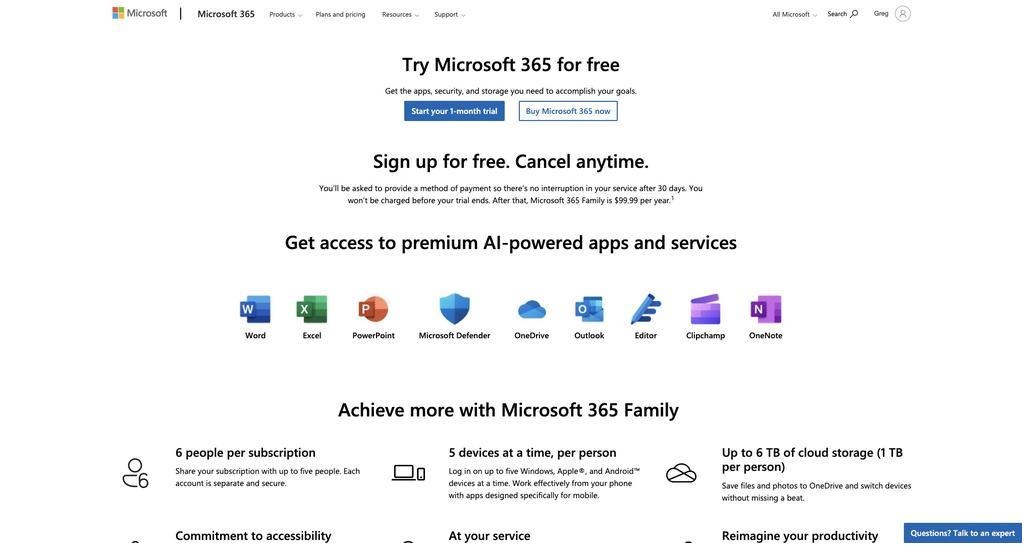 Task type: vqa. For each thing, say whether or not it's contained in the screenshot.
of in Up to 6 TB of cloud storage (1 TB per person)
yes



Task type: describe. For each thing, give the bounding box(es) containing it.
windows,
[[521, 466, 555, 477]]

to inside you'll be asked to provide a method of payment so there's no interruption in your service after 30 days. you won't be charged before your trial ends. after that, microsoft 365 family is $99.99 per year.
[[375, 183, 383, 193]]

photos
[[773, 481, 798, 491]]

365 up need at right top
[[521, 51, 552, 76]]

sign up for free. cancel anytime.
[[373, 148, 649, 173]]

defender
[[457, 330, 491, 341]]

microsoft defender button
[[419, 330, 491, 342]]

your left service at the right top of page
[[595, 183, 611, 193]]

people
[[186, 444, 224, 460]]

powerpoint button
[[353, 330, 395, 342]]

microsoft inside microsoft 365 link
[[198, 8, 237, 20]]

designed
[[486, 490, 518, 501]]

greg
[[875, 10, 889, 17]]

a inside you'll be asked to provide a method of payment so there's no interruption in your service after 30 days. you won't be charged before your trial ends. after that, microsoft 365 family is $99.99 per year.
[[414, 183, 418, 193]]

in inside log in on up to five windows, apple®, and android™ devices at a time. work effectively from your phone with apps designed specifically for mobile.
[[464, 466, 471, 477]]

greg button
[[869, 2, 915, 26]]

1 vertical spatial family
[[624, 397, 679, 422]]

$99.99
[[615, 195, 638, 205]]

ms word image
[[240, 293, 272, 326]]

questions? talk to an expert button
[[904, 524, 1023, 544]]

per inside you'll be asked to provide a method of payment so there's no interruption in your service after 30 days. you won't be charged before your trial ends. after that, microsoft 365 family is $99.99 per year.
[[640, 195, 652, 205]]

start
[[412, 106, 429, 116]]

your up now at the right top of the page
[[598, 86, 614, 96]]

365 inside you'll be asked to provide a method of payment so there's no interruption in your service after 30 days. you won't be charged before your trial ends. after that, microsoft 365 family is $99.99 per year.
[[567, 195, 580, 205]]

to right access
[[378, 229, 396, 254]]

is inside you'll be asked to provide a method of payment so there's no interruption in your service after 30 days. you won't be charged before your trial ends. after that, microsoft 365 family is $99.99 per year.
[[607, 195, 612, 205]]

person)
[[744, 459, 786, 475]]

clipchamp
[[687, 330, 725, 341]]

0 horizontal spatial storage
[[482, 86, 509, 96]]

to inside share your subscription with up to five people. each account is separate and secure.
[[291, 466, 298, 477]]

phone
[[610, 478, 632, 489]]

that,
[[512, 195, 528, 205]]

apple®,
[[558, 466, 587, 477]]

microsoft inside you'll be asked to provide a method of payment so there's no interruption in your service after 30 days. you won't be charged before your trial ends. after that, microsoft 365 family is $99.99 per year.
[[531, 195, 565, 205]]

anytime.
[[576, 148, 649, 173]]

support
[[435, 10, 458, 18]]

powered
[[509, 229, 584, 254]]

outlook button
[[575, 330, 604, 342]]

ms onenote image
[[750, 293, 782, 326]]

your inside start your 1-month trial link
[[431, 106, 448, 116]]

plans and pricing link
[[311, 1, 370, 25]]

(1
[[877, 444, 886, 460]]

storage inside up to 6 tb of cloud storage (1 tb per person)
[[832, 444, 874, 460]]

you'll
[[319, 183, 339, 193]]

0 vertical spatial with
[[460, 397, 496, 422]]

1 horizontal spatial apps
[[589, 229, 629, 254]]

android™
[[605, 466, 640, 477]]

to inside up to 6 tb of cloud storage (1 tb per person)
[[741, 444, 753, 460]]

to inside log in on up to five windows, apple®, and android™ devices at a time. work effectively from your phone with apps designed specifically for mobile.
[[496, 466, 504, 477]]

microsoft inside all microsoft dropdown button
[[782, 10, 810, 18]]

try
[[402, 51, 429, 76]]

person
[[579, 444, 617, 460]]

sign
[[373, 148, 411, 173]]

1 tb from the left
[[766, 444, 781, 460]]

get access to premium ai-powered apps and services
[[285, 229, 737, 254]]

year.
[[654, 195, 671, 205]]

method
[[420, 183, 448, 193]]

all microsoft
[[773, 10, 810, 18]]

a inside log in on up to five windows, apple®, and android™ devices at a time. work effectively from your phone with apps designed specifically for mobile.
[[486, 478, 491, 489]]

a left time,
[[517, 444, 523, 460]]

ms excel image
[[296, 293, 328, 326]]

files
[[741, 481, 755, 491]]

ms defender image
[[439, 293, 471, 326]]

up
[[722, 444, 738, 460]]

account
[[176, 478, 204, 489]]

products button
[[261, 1, 311, 28]]

try microsoft 365 for free
[[402, 51, 620, 76]]

no
[[530, 183, 539, 193]]

missing
[[752, 493, 779, 504]]

word
[[245, 330, 266, 341]]

per inside up to 6 tb of cloud storage (1 tb per person)
[[722, 459, 741, 475]]

questions?
[[911, 528, 951, 539]]

your inside log in on up to five windows, apple®, and android™ devices at a time. work effectively from your phone with apps designed specifically for mobile.
[[591, 478, 607, 489]]

share
[[176, 466, 196, 477]]

save
[[722, 481, 739, 491]]

cancel
[[515, 148, 571, 173]]

365 left now at the right top of the page
[[579, 106, 593, 116]]

cloud
[[799, 444, 829, 460]]

so
[[494, 183, 502, 193]]

provide
[[385, 183, 412, 193]]

buy microsoft 365 now link
[[519, 101, 618, 121]]

for inside log in on up to five windows, apple®, and android™ devices at a time. work effectively from your phone with apps designed specifically for mobile.
[[561, 490, 571, 501]]

security,
[[435, 86, 464, 96]]

share your subscription with up to five people. each account is separate and secure.
[[176, 466, 360, 489]]

specifically
[[520, 490, 559, 501]]

talk
[[954, 528, 969, 539]]

1 6 from the left
[[176, 444, 182, 460]]

start your 1-month trial link
[[405, 101, 505, 121]]

search
[[828, 9, 847, 18]]

achieve more with microsoft 365 family
[[338, 397, 684, 422]]

ends.
[[472, 195, 491, 205]]

of inside you'll be asked to provide a method of payment so there's no interruption in your service after 30 days. you won't be charged before your trial ends. after that, microsoft 365 family is $99.99 per year.
[[451, 183, 458, 193]]

charged
[[381, 195, 410, 205]]

Search search field
[[823, 2, 869, 24]]

0 vertical spatial at
[[503, 444, 513, 460]]

save files and photos to onedrive and switch devices without missing a beat.
[[722, 481, 912, 504]]

0 vertical spatial subscription
[[248, 444, 316, 460]]

5
[[449, 444, 456, 460]]

microsoft 365 link
[[193, 1, 260, 28]]

with inside log in on up to five windows, apple®, and android™ devices at a time. work effectively from your phone with apps designed specifically for mobile.
[[449, 490, 464, 501]]

trial inside start your 1-month trial link
[[483, 106, 498, 116]]

onenote
[[750, 330, 783, 341]]

interruption
[[542, 183, 584, 193]]

buy microsoft 365 now
[[526, 106, 611, 116]]

all
[[773, 10, 781, 18]]

after
[[493, 195, 510, 205]]

you
[[511, 86, 524, 96]]

goals.
[[616, 86, 637, 96]]

five inside share your subscription with up to five people. each account is separate and secure.
[[300, 466, 313, 477]]

ms outlook image
[[573, 293, 606, 326]]

resources button
[[374, 1, 427, 28]]

1 horizontal spatial up
[[416, 148, 438, 173]]

asked
[[352, 183, 373, 193]]

excel
[[303, 330, 321, 341]]

there's
[[504, 183, 528, 193]]

up to 6 tb of cloud storage (1 tb per person)
[[722, 444, 903, 475]]

service
[[613, 183, 637, 193]]

and inside log in on up to five windows, apple®, and android™ devices at a time. work effectively from your phone with apps designed specifically for mobile.
[[590, 466, 603, 477]]

per up "apple®,"
[[557, 444, 576, 460]]



Task type: locate. For each thing, give the bounding box(es) containing it.
ms onedrive image
[[516, 293, 548, 326]]

apps down $99.99
[[589, 229, 629, 254]]

to up beat. at bottom
[[800, 481, 808, 491]]

onedrive
[[515, 330, 549, 341], [810, 481, 843, 491]]

per up save
[[722, 459, 741, 475]]

and up month at the left of the page
[[466, 86, 480, 96]]

0 vertical spatial family
[[582, 195, 605, 205]]

microsoft inside button
[[419, 330, 454, 341]]

for up 'accomplish'
[[557, 51, 582, 76]]

onedrive down up to 6 tb of cloud storage (1 tb per person) at right bottom
[[810, 481, 843, 491]]

devices right switch
[[886, 481, 912, 491]]

1 horizontal spatial 6
[[756, 444, 763, 460]]

your up mobile.
[[591, 478, 607, 489]]

of left cloud
[[784, 444, 795, 460]]

2 6 from the left
[[756, 444, 763, 460]]

0 vertical spatial for
[[557, 51, 582, 76]]

expert
[[992, 528, 1015, 539]]

0 vertical spatial in
[[586, 183, 593, 193]]

each
[[344, 466, 360, 477]]

to inside dropdown button
[[971, 528, 979, 539]]

a left time.
[[486, 478, 491, 489]]

365 up person
[[588, 397, 619, 422]]

up up method
[[416, 148, 438, 173]]

of inside up to 6 tb of cloud storage (1 tb per person)
[[784, 444, 795, 460]]

work
[[513, 478, 532, 489]]

2 vertical spatial for
[[561, 490, 571, 501]]

for down effectively
[[561, 490, 571, 501]]

outlook
[[575, 330, 604, 341]]

0 horizontal spatial get
[[285, 229, 315, 254]]

all microsoft button
[[765, 1, 823, 28]]

up inside log in on up to five windows, apple®, and android™ devices at a time. work effectively from your phone with apps designed specifically for mobile.
[[485, 466, 494, 477]]

at down on
[[477, 478, 484, 489]]

be
[[341, 183, 350, 193], [370, 195, 379, 205]]

get the apps, security, and storage you need to accomplish your goals.
[[385, 86, 637, 96]]

five
[[300, 466, 313, 477], [506, 466, 519, 477]]

five inside log in on up to five windows, apple®, and android™ devices at a time. work effectively from your phone with apps designed specifically for mobile.
[[506, 466, 519, 477]]

1 horizontal spatial of
[[784, 444, 795, 460]]

plans and pricing
[[316, 10, 366, 18]]

1
[[671, 194, 674, 202]]

onedrive button
[[515, 330, 549, 342]]

to right asked
[[375, 183, 383, 193]]

storage left the you
[[482, 86, 509, 96]]

0 horizontal spatial trial
[[456, 195, 470, 205]]

tb up photos
[[766, 444, 781, 460]]

more
[[410, 397, 454, 422]]

0 horizontal spatial at
[[477, 478, 484, 489]]

in inside you'll be asked to provide a method of payment so there's no interruption in your service after 30 days. you won't be charged before your trial ends. after that, microsoft 365 family is $99.99 per year.
[[586, 183, 593, 193]]

for up payment
[[443, 148, 467, 173]]

1 vertical spatial is
[[206, 478, 211, 489]]

in left on
[[464, 466, 471, 477]]

and left switch
[[845, 481, 859, 491]]

the
[[400, 86, 412, 96]]

1 vertical spatial apps
[[466, 490, 483, 501]]

0 horizontal spatial up
[[279, 466, 288, 477]]

separate
[[214, 478, 244, 489]]

1 horizontal spatial in
[[586, 183, 593, 193]]

apps down on
[[466, 490, 483, 501]]

ms clipchamp image
[[690, 293, 722, 326]]

subscription
[[248, 444, 316, 460], [216, 466, 260, 477]]

subscription up share your subscription with up to five people. each account is separate and secure.
[[248, 444, 316, 460]]

0 horizontal spatial tb
[[766, 444, 781, 460]]

apps inside log in on up to five windows, apple®, and android™ devices at a time. work effectively from your phone with apps designed specifically for mobile.
[[466, 490, 483, 501]]

1 horizontal spatial be
[[370, 195, 379, 205]]

onedrive inside save files and photos to onedrive and switch devices without missing a beat.
[[810, 481, 843, 491]]

and inside share your subscription with up to five people. each account is separate and secure.
[[246, 478, 260, 489]]

devices up on
[[459, 444, 499, 460]]

a inside save files and photos to onedrive and switch devices without missing a beat.
[[781, 493, 785, 504]]

1 vertical spatial with
[[262, 466, 277, 477]]

achieve
[[338, 397, 405, 422]]

five up work
[[506, 466, 519, 477]]

trial inside you'll be asked to provide a method of payment so there's no interruption in your service after 30 days. you won't be charged before your trial ends. after that, microsoft 365 family is $99.99 per year.
[[456, 195, 470, 205]]

get for get the apps, security, and storage you need to accomplish your goals.
[[385, 86, 398, 96]]

is right account
[[206, 478, 211, 489]]

to right need at right top
[[546, 86, 554, 96]]

is
[[607, 195, 612, 205], [206, 478, 211, 489]]

devices inside log in on up to five windows, apple®, and android™ devices at a time. work effectively from your phone with apps designed specifically for mobile.
[[449, 478, 475, 489]]

you'll be asked to provide a method of payment so there's no interruption in your service after 30 days. you won't be charged before your trial ends. after that, microsoft 365 family is $99.99 per year.
[[319, 183, 703, 205]]

0 vertical spatial storage
[[482, 86, 509, 96]]

per right people
[[227, 444, 245, 460]]

trial right month at the left of the page
[[483, 106, 498, 116]]

storage left (1
[[832, 444, 874, 460]]

log in on up to five windows, apple®, and android™ devices at a time. work effectively from your phone with apps designed specifically for mobile.
[[449, 466, 640, 501]]

is inside share your subscription with up to five people. each account is separate and secure.
[[206, 478, 211, 489]]

your left 1-
[[431, 106, 448, 116]]

0 horizontal spatial 6
[[176, 444, 182, 460]]

at inside log in on up to five windows, apple®, and android™ devices at a time. work effectively from your phone with apps designed specifically for mobile.
[[477, 478, 484, 489]]

and
[[333, 10, 344, 18], [466, 86, 480, 96], [634, 229, 666, 254], [590, 466, 603, 477], [246, 478, 260, 489], [757, 481, 771, 491], [845, 481, 859, 491]]

1 vertical spatial get
[[285, 229, 315, 254]]

microsoft inside buy microsoft 365 now link
[[542, 106, 577, 116]]

devices inside save files and photos to onedrive and switch devices without missing a beat.
[[886, 481, 912, 491]]

0 vertical spatial apps
[[589, 229, 629, 254]]

1 vertical spatial in
[[464, 466, 471, 477]]

365 down interruption
[[567, 195, 580, 205]]

tb
[[766, 444, 781, 460], [889, 444, 903, 460]]

365 left products
[[240, 8, 255, 20]]

get left access
[[285, 229, 315, 254]]

0 horizontal spatial is
[[206, 478, 211, 489]]

1 vertical spatial of
[[784, 444, 795, 460]]

family inside you'll be asked to provide a method of payment so there's no interruption in your service after 30 days. you won't be charged before your trial ends. after that, microsoft 365 family is $99.99 per year.
[[582, 195, 605, 205]]

1 horizontal spatial tb
[[889, 444, 903, 460]]

1 horizontal spatial at
[[503, 444, 513, 460]]

ms editor image
[[630, 293, 662, 326]]

get for get access to premium ai-powered apps and services
[[285, 229, 315, 254]]

devices down log
[[449, 478, 475, 489]]

trial
[[483, 106, 498, 116], [456, 195, 470, 205]]

clipchamp button
[[687, 330, 725, 342]]

1 horizontal spatial family
[[624, 397, 679, 422]]

1 vertical spatial for
[[443, 148, 467, 173]]

to left people.
[[291, 466, 298, 477]]

now
[[595, 106, 611, 116]]

plans
[[316, 10, 331, 18]]

a up before
[[414, 183, 418, 193]]

search button
[[824, 2, 863, 24]]

microsoft
[[198, 8, 237, 20], [782, 10, 810, 18], [434, 51, 516, 76], [542, 106, 577, 116], [531, 195, 565, 205], [419, 330, 454, 341], [501, 397, 583, 422]]

2 tb from the left
[[889, 444, 903, 460]]

and left secure.
[[246, 478, 260, 489]]

at
[[503, 444, 513, 460], [477, 478, 484, 489]]

per down after
[[640, 195, 652, 205]]

your
[[598, 86, 614, 96], [431, 106, 448, 116], [595, 183, 611, 193], [438, 195, 454, 205], [198, 466, 214, 477], [591, 478, 607, 489]]

in
[[586, 183, 593, 193], [464, 466, 471, 477]]

resources
[[383, 10, 412, 18]]

up
[[416, 148, 438, 173], [279, 466, 288, 477], [485, 466, 494, 477]]

with right more
[[460, 397, 496, 422]]

up right on
[[485, 466, 494, 477]]

services
[[671, 229, 737, 254]]

switch
[[861, 481, 883, 491]]

subscription up separate
[[216, 466, 260, 477]]

before
[[412, 195, 436, 205]]

trial down payment
[[456, 195, 470, 205]]

6 up the share at the left of the page
[[176, 444, 182, 460]]

0 horizontal spatial in
[[464, 466, 471, 477]]

up up secure.
[[279, 466, 288, 477]]

with inside share your subscription with up to five people. each account is separate and secure.
[[262, 466, 277, 477]]

microsoft image
[[112, 7, 167, 19]]

1 vertical spatial at
[[477, 478, 484, 489]]

get
[[385, 86, 398, 96], [285, 229, 315, 254]]

five left people.
[[300, 466, 313, 477]]

questions? talk to an expert
[[911, 528, 1015, 539]]

ai-
[[484, 229, 509, 254]]

month
[[457, 106, 481, 116]]

a down photos
[[781, 493, 785, 504]]

5 devices at a time, per person
[[449, 444, 617, 460]]

1 horizontal spatial onedrive
[[810, 481, 843, 491]]

and down year.
[[634, 229, 666, 254]]

secure.
[[262, 478, 287, 489]]

0 horizontal spatial be
[[341, 183, 350, 193]]

microsoft defender
[[419, 330, 491, 341]]

subscription inside share your subscription with up to five people. each account is separate and secure.
[[216, 466, 260, 477]]

apps
[[589, 229, 629, 254], [466, 490, 483, 501]]

and up missing
[[757, 481, 771, 491]]

1 five from the left
[[300, 466, 313, 477]]

1 vertical spatial subscription
[[216, 466, 260, 477]]

1 horizontal spatial trial
[[483, 106, 498, 116]]

of
[[451, 183, 458, 193], [784, 444, 795, 460]]

1 horizontal spatial five
[[506, 466, 519, 477]]

2 five from the left
[[506, 466, 519, 477]]

you
[[689, 183, 703, 193]]

pricing
[[346, 10, 366, 18]]

at up time.
[[503, 444, 513, 460]]

6 right up
[[756, 444, 763, 460]]

with up secure.
[[262, 466, 277, 477]]

your inside share your subscription with up to five people. each account is separate and secure.
[[198, 466, 214, 477]]

storage
[[482, 86, 509, 96], [832, 444, 874, 460]]

0 horizontal spatial family
[[582, 195, 605, 205]]

and down person
[[590, 466, 603, 477]]

ms powerpoint image
[[358, 293, 390, 326]]

0 vertical spatial of
[[451, 183, 458, 193]]

apps,
[[414, 86, 433, 96]]

1 vertical spatial onedrive
[[810, 481, 843, 491]]

up inside share your subscription with up to five people. each account is separate and secure.
[[279, 466, 288, 477]]

1 vertical spatial storage
[[832, 444, 874, 460]]

1 vertical spatial trial
[[456, 195, 470, 205]]

editor button
[[635, 330, 657, 342]]

mobile.
[[573, 490, 600, 501]]

0 horizontal spatial of
[[451, 183, 458, 193]]

2 vertical spatial with
[[449, 490, 464, 501]]

0 vertical spatial get
[[385, 86, 398, 96]]

products
[[270, 10, 295, 18]]

buy
[[526, 106, 540, 116]]

of right method
[[451, 183, 458, 193]]

get left the
[[385, 86, 398, 96]]

your down people
[[198, 466, 214, 477]]

onedrive down ms onedrive image
[[515, 330, 549, 341]]

effectively
[[534, 478, 570, 489]]

to inside save files and photos to onedrive and switch devices without missing a beat.
[[800, 481, 808, 491]]

365
[[240, 8, 255, 20], [521, 51, 552, 76], [579, 106, 593, 116], [567, 195, 580, 205], [588, 397, 619, 422]]

after
[[640, 183, 656, 193]]

with down log
[[449, 490, 464, 501]]

beat.
[[787, 493, 805, 504]]

access
[[320, 229, 373, 254]]

6 inside up to 6 tb of cloud storage (1 tb per person)
[[756, 444, 763, 460]]

be right you'll
[[341, 183, 350, 193]]

1-
[[450, 106, 457, 116]]

0 vertical spatial trial
[[483, 106, 498, 116]]

free.
[[473, 148, 510, 173]]

to up time.
[[496, 466, 504, 477]]

is left $99.99
[[607, 195, 612, 205]]

1 horizontal spatial get
[[385, 86, 398, 96]]

2 horizontal spatial up
[[485, 466, 494, 477]]

1 vertical spatial be
[[370, 195, 379, 205]]

to left an at the bottom right of page
[[971, 528, 979, 539]]

from
[[572, 478, 589, 489]]

1 horizontal spatial is
[[607, 195, 612, 205]]

0 vertical spatial is
[[607, 195, 612, 205]]

without
[[722, 493, 749, 504]]

1 horizontal spatial storage
[[832, 444, 874, 460]]

tb right (1
[[889, 444, 903, 460]]

0 horizontal spatial five
[[300, 466, 313, 477]]

be right won't
[[370, 195, 379, 205]]

powerpoint
[[353, 330, 395, 341]]

and right plans
[[333, 10, 344, 18]]

in right interruption
[[586, 183, 593, 193]]

word button
[[245, 330, 266, 342]]

your down method
[[438, 195, 454, 205]]

0 horizontal spatial onedrive
[[515, 330, 549, 341]]

per
[[640, 195, 652, 205], [227, 444, 245, 460], [557, 444, 576, 460], [722, 459, 741, 475]]

to
[[546, 86, 554, 96], [375, 183, 383, 193], [378, 229, 396, 254], [741, 444, 753, 460], [291, 466, 298, 477], [496, 466, 504, 477], [800, 481, 808, 491], [971, 528, 979, 539]]

0 vertical spatial onedrive
[[515, 330, 549, 341]]

to right up
[[741, 444, 753, 460]]

days.
[[669, 183, 687, 193]]

0 vertical spatial be
[[341, 183, 350, 193]]

devices
[[459, 444, 499, 460], [449, 478, 475, 489], [886, 481, 912, 491]]

0 horizontal spatial apps
[[466, 490, 483, 501]]



